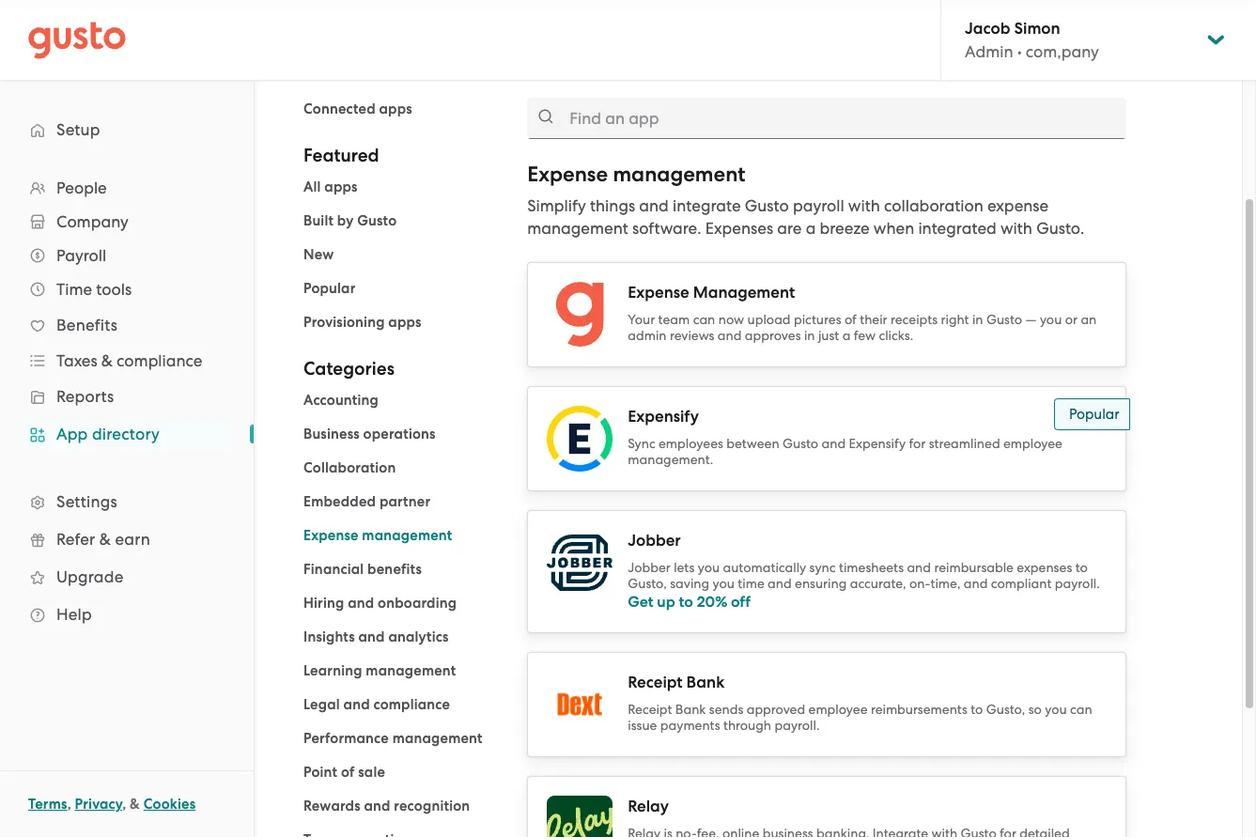 Task type: describe. For each thing, give the bounding box(es) containing it.
time
[[56, 280, 92, 299]]

gusto, inside jobber jobber lets you automatically sync timesheets and reimbursable expenses to gusto, saving you time and ensuring accurate, on-time, and compliant payroll. get up to 20% off
[[628, 576, 667, 591]]

your
[[628, 312, 655, 327]]

reports
[[56, 387, 114, 406]]

sync
[[628, 436, 656, 451]]

off
[[731, 593, 751, 611]]

compliant
[[991, 576, 1052, 591]]

expense management logo image
[[547, 282, 613, 348]]

learning management link
[[304, 663, 456, 679]]

recognition
[[394, 798, 470, 815]]

sync
[[810, 560, 836, 575]]

payroll. inside receipt bank receipt bank sends approved employee reimbursements to gusto, so you can issue payments through payroll.
[[775, 717, 820, 733]]

hiring and onboarding
[[304, 595, 457, 612]]

time,
[[931, 576, 961, 591]]

of inside expense management your team can now upload pictures of their receipts right in gusto — you or an admin reviews and approves in just a few clicks.
[[845, 312, 857, 327]]

expense management simplify things and integrate gusto payroll with collaboration expense management software. expenses are a breeze when integrated with gusto.
[[527, 162, 1085, 238]]

integrate
[[673, 196, 741, 215]]

rewards and recognition
[[304, 798, 470, 815]]

streamlined
[[929, 436, 1000, 451]]

financial benefits
[[304, 561, 422, 578]]

financial benefits link
[[304, 561, 422, 578]]

and down the automatically
[[768, 576, 792, 591]]

expense
[[988, 196, 1049, 215]]

list for featured
[[304, 176, 499, 334]]

hiring and onboarding link
[[304, 595, 457, 612]]

1 , from the left
[[67, 796, 71, 813]]

can inside receipt bank receipt bank sends approved employee reimbursements to gusto, so you can issue payments through payroll.
[[1070, 702, 1093, 717]]

gusto inside expense management your team can now upload pictures of their receipts right in gusto — you or an admin reviews and approves in just a few clicks.
[[987, 312, 1023, 327]]

privacy link
[[75, 796, 122, 813]]

and down 'financial benefits' on the bottom left of page
[[348, 595, 374, 612]]

terms link
[[28, 796, 67, 813]]

simon
[[1015, 19, 1061, 39]]

and down sale
[[364, 798, 391, 815]]

20%
[[697, 593, 728, 611]]

receipt bank logo image
[[547, 671, 613, 737]]

point of sale link
[[304, 764, 385, 781]]

2 horizontal spatial to
[[1076, 560, 1088, 575]]

terms , privacy , & cookies
[[28, 796, 196, 813]]

provisioning apps link
[[304, 314, 422, 331]]

jacob simon admin • com,pany
[[965, 19, 1099, 61]]

app directory
[[56, 425, 160, 444]]

directory
[[92, 425, 160, 444]]

receipt bank receipt bank sends approved employee reimbursements to gusto, so you can issue payments through payroll.
[[628, 672, 1093, 733]]

management for expense management
[[362, 527, 452, 544]]

all apps link
[[304, 179, 358, 195]]

2 vertical spatial &
[[130, 796, 140, 813]]

& for compliance
[[101, 351, 113, 370]]

reimbursements
[[871, 702, 968, 717]]

approved
[[747, 702, 806, 717]]

terms
[[28, 796, 67, 813]]

apps for connected apps
[[379, 101, 412, 117]]

expense for expense management
[[628, 283, 689, 303]]

help link
[[19, 598, 235, 632]]

gusto.
[[1037, 219, 1085, 238]]

1 vertical spatial expensify
[[849, 436, 906, 451]]

gusto inside the expensify sync employees between gusto and expensify for streamlined employee management.
[[783, 436, 819, 451]]

onboarding
[[378, 595, 457, 612]]

and up on-
[[907, 560, 931, 575]]

now
[[719, 312, 744, 327]]

jobber logo image
[[547, 535, 613, 591]]

2 , from the left
[[122, 796, 126, 813]]

employee inside receipt bank receipt bank sends approved employee reimbursements to gusto, so you can issue payments through payroll.
[[809, 702, 868, 717]]

and down reimbursable
[[964, 576, 988, 591]]

software.
[[632, 219, 702, 238]]

built by gusto link
[[304, 212, 397, 229]]

can inside expense management your team can now upload pictures of their receipts right in gusto — you or an admin reviews and approves in just a few clicks.
[[693, 312, 715, 327]]

cookies button
[[144, 793, 196, 816]]

connected
[[304, 101, 376, 117]]

gusto right by
[[357, 212, 397, 229]]

•
[[1017, 42, 1022, 61]]

payroll. inside jobber jobber lets you automatically sync timesheets and reimbursable expenses to gusto, saving you time and ensuring accurate, on-time, and compliant payroll. get up to 20% off
[[1055, 576, 1100, 591]]

1 vertical spatial to
[[679, 593, 693, 611]]

partner
[[380, 493, 431, 510]]

list for categories
[[304, 389, 499, 837]]

learning management
[[304, 663, 456, 679]]

all apps
[[304, 179, 358, 195]]

settings
[[56, 492, 117, 511]]

business operations
[[304, 426, 436, 443]]

things
[[590, 196, 635, 215]]

benefits
[[368, 561, 422, 578]]

point of sale
[[304, 764, 385, 781]]

settings link
[[19, 485, 235, 519]]

legal and compliance link
[[304, 696, 450, 713]]

home image
[[28, 21, 126, 59]]

categories
[[304, 358, 395, 380]]

point
[[304, 764, 338, 781]]

0 horizontal spatial expense
[[304, 527, 359, 544]]

apps for all apps
[[324, 179, 358, 195]]

upgrade link
[[19, 560, 235, 594]]

analytics
[[388, 629, 449, 646]]

2 jobber from the top
[[628, 560, 671, 575]]

relay
[[628, 796, 669, 816]]

built
[[304, 212, 334, 229]]

& for earn
[[99, 530, 111, 549]]

1 vertical spatial in
[[804, 328, 815, 343]]

legal and compliance
[[304, 696, 450, 713]]

people
[[56, 179, 107, 197]]

refer & earn link
[[19, 522, 235, 556]]

payroll
[[56, 246, 106, 265]]

reports link
[[19, 380, 235, 413]]

hiring
[[304, 595, 344, 612]]

upgrade
[[56, 568, 124, 586]]

company
[[56, 212, 128, 231]]

1 vertical spatial bank
[[675, 702, 706, 717]]

admin
[[965, 42, 1014, 61]]

relay button
[[527, 776, 1126, 837]]

an
[[1081, 312, 1097, 327]]

rewards and recognition link
[[304, 798, 470, 815]]

so
[[1029, 702, 1042, 717]]

performance
[[304, 730, 389, 747]]

—
[[1026, 312, 1037, 327]]

benefits
[[56, 316, 118, 335]]

company button
[[19, 205, 235, 239]]

and inside the expensify sync employees between gusto and expensify for streamlined employee management.
[[822, 436, 846, 451]]

and up learning management
[[359, 629, 385, 646]]

0 horizontal spatial popular
[[304, 280, 356, 297]]



Task type: vqa. For each thing, say whether or not it's contained in the screenshot.
Chat "Button" in the bottom of the page
no



Task type: locate. For each thing, give the bounding box(es) containing it.
popular
[[304, 280, 356, 297], [1069, 406, 1120, 423]]

expense for expense management
[[527, 162, 608, 187]]

1 vertical spatial popular
[[1069, 406, 1120, 423]]

cookies
[[144, 796, 196, 813]]

in right right
[[973, 312, 984, 327]]

can
[[693, 312, 715, 327], [1070, 702, 1093, 717]]

management up integrate at the right top of page
[[613, 162, 746, 187]]

jobber
[[628, 531, 681, 551], [628, 560, 671, 575]]

& inside "dropdown button"
[[101, 351, 113, 370]]

app directory link
[[19, 417, 235, 451]]

0 vertical spatial receipt
[[628, 672, 683, 692]]

operations
[[363, 426, 436, 443]]

ensuring
[[795, 576, 847, 591]]

expense
[[527, 162, 608, 187], [628, 283, 689, 303], [304, 527, 359, 544]]

accounting link
[[304, 392, 379, 409]]

privacy
[[75, 796, 122, 813]]

1 vertical spatial payroll.
[[775, 717, 820, 733]]

reviews
[[670, 328, 715, 343]]

0 horizontal spatial employee
[[809, 702, 868, 717]]

receipts
[[891, 312, 938, 327]]

to right the reimbursements on the right bottom of the page
[[971, 702, 983, 717]]

a
[[806, 219, 816, 238], [843, 328, 851, 343]]

just
[[818, 328, 839, 343]]

to inside receipt bank receipt bank sends approved employee reimbursements to gusto, so you can issue payments through payroll.
[[971, 702, 983, 717]]

breeze
[[820, 219, 870, 238]]

list
[[0, 171, 254, 633], [304, 176, 499, 334], [304, 389, 499, 837]]

insights
[[304, 629, 355, 646]]

gusto right between
[[783, 436, 819, 451]]

com,pany
[[1026, 42, 1099, 61]]

you right so
[[1045, 702, 1067, 717]]

0 horizontal spatial can
[[693, 312, 715, 327]]

0 horizontal spatial payroll.
[[775, 717, 820, 733]]

compliance up reports 'link'
[[117, 351, 202, 370]]

0 vertical spatial jobber
[[628, 531, 681, 551]]

& left earn
[[99, 530, 111, 549]]

1 jobber from the top
[[628, 531, 681, 551]]

1 vertical spatial &
[[99, 530, 111, 549]]

financial
[[304, 561, 364, 578]]

2 receipt from the top
[[628, 702, 672, 717]]

0 horizontal spatial to
[[679, 593, 693, 611]]

embedded partner
[[304, 493, 431, 510]]

and inside expense management simplify things and integrate gusto payroll with collaboration expense management software. expenses are a breeze when integrated with gusto.
[[639, 196, 669, 215]]

payroll
[[793, 196, 845, 215]]

0 vertical spatial in
[[973, 312, 984, 327]]

and right legal
[[344, 696, 370, 713]]

gusto,
[[628, 576, 667, 591], [986, 702, 1026, 717]]

0 vertical spatial expense
[[527, 162, 608, 187]]

time tools
[[56, 280, 132, 299]]

jobber up "lets"
[[628, 531, 681, 551]]

to
[[1076, 560, 1088, 575], [679, 593, 693, 611], [971, 702, 983, 717]]

1 horizontal spatial popular
[[1069, 406, 1120, 423]]

1 horizontal spatial expense
[[527, 162, 608, 187]]

gusto up are
[[745, 196, 789, 215]]

few
[[854, 328, 876, 343]]

with down expense
[[1001, 219, 1033, 238]]

1 horizontal spatial in
[[973, 312, 984, 327]]

2 vertical spatial apps
[[388, 314, 422, 331]]

expense up financial
[[304, 527, 359, 544]]

popular link
[[304, 280, 356, 297]]

can right so
[[1070, 702, 1093, 717]]

1 vertical spatial of
[[341, 764, 355, 781]]

0 vertical spatial a
[[806, 219, 816, 238]]

App Search field
[[527, 98, 1126, 139]]

0 horizontal spatial in
[[804, 328, 815, 343]]

expense management link
[[304, 527, 452, 544]]

setup link
[[19, 113, 235, 147]]

compliance inside "dropdown button"
[[117, 351, 202, 370]]

0 vertical spatial to
[[1076, 560, 1088, 575]]

expense inside expense management simplify things and integrate gusto payroll with collaboration expense management software. expenses are a breeze when integrated with gusto.
[[527, 162, 608, 187]]

sends
[[709, 702, 744, 717]]

a right "just"
[[843, 328, 851, 343]]

with up the breeze
[[848, 196, 880, 215]]

jobber left "lets"
[[628, 560, 671, 575]]

management down partner
[[362, 527, 452, 544]]

a inside expense management simplify things and integrate gusto payroll with collaboration expense management software. expenses are a breeze when integrated with gusto.
[[806, 219, 816, 238]]

bank up the payments
[[675, 702, 706, 717]]

expense management
[[304, 527, 452, 544]]

management for expense management simplify things and integrate gusto payroll with collaboration expense management software. expenses are a breeze when integrated with gusto.
[[613, 162, 746, 187]]

collaboration
[[304, 460, 396, 476]]

refer
[[56, 530, 95, 549]]

or
[[1065, 312, 1078, 327]]

& left cookies button
[[130, 796, 140, 813]]

0 vertical spatial payroll.
[[1055, 576, 1100, 591]]

0 vertical spatial bank
[[687, 672, 725, 692]]

employees
[[659, 436, 723, 451]]

you inside receipt bank receipt bank sends approved employee reimbursements to gusto, so you can issue payments through payroll.
[[1045, 702, 1067, 717]]

, left cookies button
[[122, 796, 126, 813]]

right
[[941, 312, 969, 327]]

0 horizontal spatial with
[[848, 196, 880, 215]]

payments
[[660, 717, 720, 733]]

list containing accounting
[[304, 389, 499, 837]]

to down saving
[[679, 593, 693, 611]]

approves
[[745, 328, 801, 343]]

earn
[[115, 530, 150, 549]]

& right taxes
[[101, 351, 113, 370]]

performance management
[[304, 730, 483, 747]]

time
[[738, 576, 765, 591]]

team
[[658, 312, 690, 327]]

compliance for legal and compliance
[[373, 696, 450, 713]]

1 horizontal spatial of
[[845, 312, 857, 327]]

by
[[337, 212, 354, 229]]

relay logo image
[[547, 795, 613, 837]]

and right between
[[822, 436, 846, 451]]

you right —
[[1040, 312, 1062, 327]]

expense up team
[[628, 283, 689, 303]]

lets
[[674, 560, 695, 575]]

their
[[860, 312, 888, 327]]

0 vertical spatial &
[[101, 351, 113, 370]]

0 vertical spatial gusto,
[[628, 576, 667, 591]]

connected apps
[[304, 101, 412, 117]]

employee right streamlined
[[1004, 436, 1063, 451]]

refer & earn
[[56, 530, 150, 549]]

insights and analytics link
[[304, 629, 449, 646]]

1 horizontal spatial with
[[1001, 219, 1033, 238]]

time tools button
[[19, 273, 235, 306]]

expensify left for
[[849, 436, 906, 451]]

1 vertical spatial apps
[[324, 179, 358, 195]]

apps right "all"
[[324, 179, 358, 195]]

insights and analytics
[[304, 629, 449, 646]]

are
[[777, 219, 802, 238]]

2 vertical spatial to
[[971, 702, 983, 717]]

gusto, up get
[[628, 576, 667, 591]]

timesheets
[[839, 560, 904, 575]]

expense inside expense management your team can now upload pictures of their receipts right in gusto — you or an admin reviews and approves in just a few clicks.
[[628, 283, 689, 303]]

1 horizontal spatial expensify
[[849, 436, 906, 451]]

1 vertical spatial jobber
[[628, 560, 671, 575]]

1 vertical spatial compliance
[[373, 696, 450, 713]]

upload
[[748, 312, 791, 327]]

you
[[1040, 312, 1062, 327], [698, 560, 720, 575], [713, 576, 735, 591], [1045, 702, 1067, 717]]

0 vertical spatial with
[[848, 196, 880, 215]]

1 horizontal spatial employee
[[1004, 436, 1063, 451]]

1 vertical spatial with
[[1001, 219, 1033, 238]]

expense management your team can now upload pictures of their receipts right in gusto — you or an admin reviews and approves in just a few clicks.
[[628, 283, 1097, 343]]

get
[[628, 593, 654, 611]]

management.
[[628, 452, 714, 467]]

you up 20%
[[713, 576, 735, 591]]

management down simplify
[[527, 219, 628, 238]]

0 horizontal spatial gusto,
[[628, 576, 667, 591]]

expense up simplify
[[527, 162, 608, 187]]

embedded
[[304, 493, 376, 510]]

apps right connected
[[379, 101, 412, 117]]

0 vertical spatial of
[[845, 312, 857, 327]]

simplify
[[527, 196, 586, 215]]

1 vertical spatial can
[[1070, 702, 1093, 717]]

and up software.
[[639, 196, 669, 215]]

0 vertical spatial apps
[[379, 101, 412, 117]]

gusto, left so
[[986, 702, 1026, 717]]

of left sale
[[341, 764, 355, 781]]

0 horizontal spatial expensify
[[628, 407, 699, 427]]

gusto navigation element
[[0, 81, 254, 663]]

management for performance management
[[392, 730, 483, 747]]

0 horizontal spatial a
[[806, 219, 816, 238]]

list containing all apps
[[304, 176, 499, 334]]

1 horizontal spatial payroll.
[[1055, 576, 1100, 591]]

0 vertical spatial popular
[[304, 280, 356, 297]]

employee right approved
[[809, 702, 868, 717]]

in down pictures
[[804, 328, 815, 343]]

None search field
[[527, 98, 1126, 139]]

apps right the provisioning
[[388, 314, 422, 331]]

0 vertical spatial employee
[[1004, 436, 1063, 451]]

,
[[67, 796, 71, 813], [122, 796, 126, 813]]

1 vertical spatial a
[[843, 328, 851, 343]]

management
[[693, 283, 795, 303]]

gusto left —
[[987, 312, 1023, 327]]

expensify logo image
[[547, 406, 613, 472]]

1 vertical spatial expense
[[628, 283, 689, 303]]

employee inside the expensify sync employees between gusto and expensify for streamlined employee management.
[[1004, 436, 1063, 451]]

to right expenses
[[1076, 560, 1088, 575]]

list containing people
[[0, 171, 254, 633]]

business operations link
[[304, 426, 436, 443]]

receipt
[[628, 672, 683, 692], [628, 702, 672, 717]]

0 horizontal spatial compliance
[[117, 351, 202, 370]]

2 horizontal spatial expense
[[628, 283, 689, 303]]

tools
[[96, 280, 132, 299]]

rewards
[[304, 798, 361, 815]]

of up few
[[845, 312, 857, 327]]

and down now
[[718, 328, 742, 343]]

a inside expense management your team can now upload pictures of their receipts right in gusto — you or an admin reviews and approves in just a few clicks.
[[843, 328, 851, 343]]

1 horizontal spatial gusto,
[[986, 702, 1026, 717]]

new
[[304, 246, 334, 263]]

2 vertical spatial expense
[[304, 527, 359, 544]]

1 horizontal spatial a
[[843, 328, 851, 343]]

business
[[304, 426, 360, 443]]

apps for provisioning apps
[[388, 314, 422, 331]]

1 vertical spatial gusto,
[[986, 702, 1026, 717]]

in
[[973, 312, 984, 327], [804, 328, 815, 343]]

through
[[724, 717, 772, 733]]

can up reviews
[[693, 312, 715, 327]]

expensify up sync
[[628, 407, 699, 427]]

0 horizontal spatial of
[[341, 764, 355, 781]]

0 horizontal spatial ,
[[67, 796, 71, 813]]

compliance up performance management "link"
[[373, 696, 450, 713]]

and inside expense management your team can now upload pictures of their receipts right in gusto — you or an admin reviews and approves in just a few clicks.
[[718, 328, 742, 343]]

and
[[639, 196, 669, 215], [718, 328, 742, 343], [822, 436, 846, 451], [907, 560, 931, 575], [768, 576, 792, 591], [964, 576, 988, 591], [348, 595, 374, 612], [359, 629, 385, 646], [344, 696, 370, 713], [364, 798, 391, 815]]

people button
[[19, 171, 235, 205]]

payroll. down expenses
[[1055, 576, 1100, 591]]

gusto, inside receipt bank receipt bank sends approved employee reimbursements to gusto, so you can issue payments through payroll.
[[986, 702, 1026, 717]]

for
[[909, 436, 926, 451]]

jobber jobber lets you automatically sync timesheets and reimbursable expenses to gusto, saving you time and ensuring accurate, on-time, and compliant payroll. get up to 20% off
[[628, 531, 1100, 611]]

issue
[[628, 717, 657, 733]]

management up the recognition
[[392, 730, 483, 747]]

apps
[[379, 101, 412, 117], [324, 179, 358, 195], [388, 314, 422, 331]]

you inside expense management your team can now upload pictures of their receipts right in gusto — you or an admin reviews and approves in just a few clicks.
[[1040, 312, 1062, 327]]

a right are
[[806, 219, 816, 238]]

between
[[727, 436, 780, 451]]

compliance for taxes & compliance
[[117, 351, 202, 370]]

gusto inside expense management simplify things and integrate gusto payroll with collaboration expense management software. expenses are a breeze when integrated with gusto.
[[745, 196, 789, 215]]

1 horizontal spatial ,
[[122, 796, 126, 813]]

0 vertical spatial compliance
[[117, 351, 202, 370]]

payroll. down approved
[[775, 717, 820, 733]]

management for learning management
[[366, 663, 456, 679]]

, left privacy link
[[67, 796, 71, 813]]

you right "lets"
[[698, 560, 720, 575]]

1 vertical spatial employee
[[809, 702, 868, 717]]

1 horizontal spatial to
[[971, 702, 983, 717]]

embedded partner link
[[304, 493, 431, 510]]

pictures
[[794, 312, 842, 327]]

with
[[848, 196, 880, 215], [1001, 219, 1033, 238]]

0 vertical spatial can
[[693, 312, 715, 327]]

connected apps link
[[304, 101, 412, 117]]

1 receipt from the top
[[628, 672, 683, 692]]

0 vertical spatial expensify
[[628, 407, 699, 427]]

1 horizontal spatial can
[[1070, 702, 1093, 717]]

management down 'analytics'
[[366, 663, 456, 679]]

1 horizontal spatial compliance
[[373, 696, 450, 713]]

bank up "sends"
[[687, 672, 725, 692]]

1 vertical spatial receipt
[[628, 702, 672, 717]]

integrated
[[919, 219, 997, 238]]



